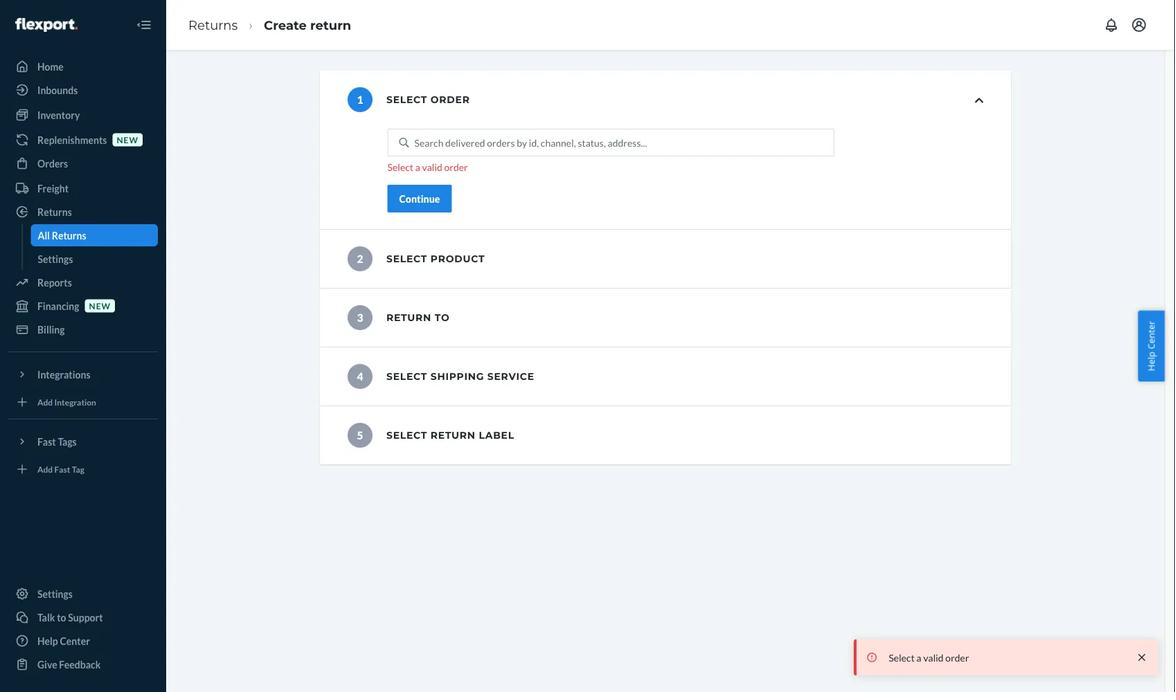 Task type: describe. For each thing, give the bounding box(es) containing it.
all returns link
[[31, 224, 158, 247]]

fast tags button
[[8, 431, 158, 453]]

add integration link
[[8, 391, 158, 414]]

search delivered orders by id, channel, status, address...
[[415, 137, 647, 149]]

freight
[[37, 183, 69, 194]]

integrations button
[[8, 364, 158, 386]]

1 vertical spatial select a valid order
[[889, 652, 969, 664]]

0 vertical spatial settings link
[[31, 248, 158, 270]]

product
[[431, 253, 485, 265]]

all returns
[[38, 230, 86, 241]]

create return
[[264, 17, 351, 32]]

open notifications image
[[1103, 17, 1120, 33]]

reports link
[[8, 272, 158, 294]]

status,
[[578, 137, 606, 149]]

inbounds
[[37, 84, 78, 96]]

2 vertical spatial order
[[946, 652, 969, 664]]

1
[[357, 93, 363, 106]]

give feedback button
[[8, 654, 158, 676]]

billing link
[[8, 319, 158, 341]]

0 horizontal spatial a
[[415, 161, 420, 173]]

talk
[[37, 612, 55, 624]]

all
[[38, 230, 50, 241]]

create return link
[[264, 17, 351, 32]]

help inside button
[[1145, 352, 1158, 372]]

1 horizontal spatial a
[[917, 652, 922, 664]]

support
[[68, 612, 103, 624]]

integrations
[[37, 369, 90, 381]]

2 settings from the top
[[37, 588, 73, 600]]

add for add fast tag
[[37, 464, 53, 474]]

1 settings from the top
[[38, 253, 73, 265]]

label
[[479, 430, 515, 442]]

close toast image
[[1135, 651, 1149, 665]]

help center button
[[1138, 311, 1165, 382]]

returns inside breadcrumbs navigation
[[188, 17, 238, 32]]

orders link
[[8, 152, 158, 175]]

return for create
[[310, 17, 351, 32]]

chevron up image
[[975, 96, 984, 105]]

breadcrumbs navigation
[[177, 5, 362, 45]]

orders
[[37, 158, 68, 169]]

continue
[[399, 193, 440, 205]]

talk to support
[[37, 612, 103, 624]]

open account menu image
[[1131, 17, 1148, 33]]

return
[[387, 312, 432, 324]]

fast inside dropdown button
[[37, 436, 56, 448]]

3
[[357, 311, 363, 324]]

new for replenishments
[[117, 135, 138, 145]]

returns link inside breadcrumbs navigation
[[188, 17, 238, 32]]

0 vertical spatial select a valid order
[[388, 161, 468, 173]]

1 vertical spatial settings link
[[8, 583, 158, 605]]

add for add integration
[[37, 397, 53, 407]]

select for 4
[[387, 371, 428, 383]]

return for select
[[431, 430, 476, 442]]

0 vertical spatial order
[[431, 94, 470, 106]]

channel,
[[541, 137, 576, 149]]

billing
[[37, 324, 65, 336]]

0 horizontal spatial center
[[60, 636, 90, 647]]

2
[[357, 252, 363, 266]]

close navigation image
[[136, 17, 152, 33]]

help center link
[[8, 630, 158, 652]]

freight link
[[8, 177, 158, 199]]

add integration
[[37, 397, 96, 407]]



Task type: locate. For each thing, give the bounding box(es) containing it.
5
[[357, 429, 363, 442]]

settings up talk
[[37, 588, 73, 600]]

give
[[37, 659, 57, 671]]

0 vertical spatial center
[[1145, 321, 1158, 350]]

to inside the talk to support "button"
[[57, 612, 66, 624]]

to for return
[[435, 312, 450, 324]]

0 horizontal spatial new
[[89, 301, 111, 311]]

new for financing
[[89, 301, 111, 311]]

integration
[[54, 397, 96, 407]]

0 vertical spatial add
[[37, 397, 53, 407]]

select
[[387, 94, 428, 106], [388, 161, 414, 173], [387, 253, 428, 265], [387, 371, 428, 383], [387, 430, 428, 442], [889, 652, 915, 664]]

1 add from the top
[[37, 397, 53, 407]]

1 vertical spatial fast
[[54, 464, 70, 474]]

settings up the reports
[[38, 253, 73, 265]]

1 horizontal spatial center
[[1145, 321, 1158, 350]]

1 horizontal spatial help
[[1145, 352, 1158, 372]]

1 vertical spatial add
[[37, 464, 53, 474]]

returns link right close navigation icon
[[188, 17, 238, 32]]

1 horizontal spatial returns link
[[188, 17, 238, 32]]

0 horizontal spatial help center
[[37, 636, 90, 647]]

1 vertical spatial to
[[57, 612, 66, 624]]

new
[[117, 135, 138, 145], [89, 301, 111, 311]]

orders
[[487, 137, 515, 149]]

tag
[[72, 464, 84, 474]]

select for 2
[[387, 253, 428, 265]]

1 vertical spatial center
[[60, 636, 90, 647]]

new up the orders link
[[117, 135, 138, 145]]

1 vertical spatial a
[[917, 652, 922, 664]]

return inside breadcrumbs navigation
[[310, 17, 351, 32]]

a
[[415, 161, 420, 173], [917, 652, 922, 664]]

0 vertical spatial to
[[435, 312, 450, 324]]

2 add from the top
[[37, 464, 53, 474]]

1 horizontal spatial return
[[431, 430, 476, 442]]

0 vertical spatial settings
[[38, 253, 73, 265]]

fast tags
[[37, 436, 77, 448]]

2 vertical spatial returns
[[52, 230, 86, 241]]

inbounds link
[[8, 79, 158, 101]]

0 vertical spatial help center
[[1145, 321, 1158, 372]]

returns
[[188, 17, 238, 32], [37, 206, 72, 218], [52, 230, 86, 241]]

settings
[[38, 253, 73, 265], [37, 588, 73, 600]]

help center
[[1145, 321, 1158, 372], [37, 636, 90, 647]]

replenishments
[[37, 134, 107, 146]]

settings link up the talk to support "button"
[[8, 583, 158, 605]]

reports
[[37, 277, 72, 288]]

0 vertical spatial return
[[310, 17, 351, 32]]

add
[[37, 397, 53, 407], [37, 464, 53, 474]]

add left integration
[[37, 397, 53, 407]]

tags
[[58, 436, 77, 448]]

order
[[431, 94, 470, 106], [444, 161, 468, 173], [946, 652, 969, 664]]

return to
[[387, 312, 450, 324]]

0 horizontal spatial return
[[310, 17, 351, 32]]

1 horizontal spatial valid
[[924, 652, 944, 664]]

id,
[[529, 137, 539, 149]]

1 vertical spatial returns link
[[8, 201, 158, 223]]

0 vertical spatial help
[[1145, 352, 1158, 372]]

help
[[1145, 352, 1158, 372], [37, 636, 58, 647]]

home link
[[8, 55, 158, 78]]

continue button
[[388, 185, 452, 213]]

new down reports link
[[89, 301, 111, 311]]

1 vertical spatial returns
[[37, 206, 72, 218]]

home
[[37, 61, 64, 72]]

to right return
[[435, 312, 450, 324]]

1 horizontal spatial new
[[117, 135, 138, 145]]

give feedback
[[37, 659, 101, 671]]

returns right all
[[52, 230, 86, 241]]

shipping
[[431, 371, 484, 383]]

add down fast tags
[[37, 464, 53, 474]]

settings link down all returns link
[[31, 248, 158, 270]]

select return label
[[387, 430, 515, 442]]

search
[[415, 137, 444, 149]]

returns link down freight link
[[8, 201, 158, 223]]

select for 1
[[387, 94, 428, 106]]

1 horizontal spatial help center
[[1145, 321, 1158, 372]]

select shipping service
[[387, 371, 535, 383]]

1 vertical spatial settings
[[37, 588, 73, 600]]

add inside add fast tag link
[[37, 464, 53, 474]]

fast left tag
[[54, 464, 70, 474]]

search image
[[399, 138, 409, 148]]

1 vertical spatial help
[[37, 636, 58, 647]]

0 vertical spatial valid
[[422, 161, 442, 173]]

to for talk
[[57, 612, 66, 624]]

address...
[[608, 137, 647, 149]]

select product
[[387, 253, 485, 265]]

1 vertical spatial help center
[[37, 636, 90, 647]]

select order
[[387, 94, 470, 106]]

delivered
[[445, 137, 485, 149]]

0 vertical spatial returns link
[[188, 17, 238, 32]]

4
[[357, 370, 363, 383]]

by
[[517, 137, 527, 149]]

1 vertical spatial order
[[444, 161, 468, 173]]

returns link
[[188, 17, 238, 32], [8, 201, 158, 223]]

settings link
[[31, 248, 158, 270], [8, 583, 158, 605]]

to right talk
[[57, 612, 66, 624]]

to
[[435, 312, 450, 324], [57, 612, 66, 624]]

financing
[[37, 300, 79, 312]]

flexport logo image
[[15, 18, 77, 32]]

add inside add integration link
[[37, 397, 53, 407]]

0 vertical spatial fast
[[37, 436, 56, 448]]

1 vertical spatial valid
[[924, 652, 944, 664]]

feedback
[[59, 659, 101, 671]]

returns down the freight
[[37, 206, 72, 218]]

center
[[1145, 321, 1158, 350], [60, 636, 90, 647]]

0 horizontal spatial valid
[[422, 161, 442, 173]]

inventory link
[[8, 104, 158, 126]]

service
[[488, 371, 535, 383]]

add fast tag
[[37, 464, 84, 474]]

returns inside "link"
[[37, 206, 72, 218]]

returns right close navigation icon
[[188, 17, 238, 32]]

0 vertical spatial new
[[117, 135, 138, 145]]

1 horizontal spatial to
[[435, 312, 450, 324]]

help center inside button
[[1145, 321, 1158, 372]]

valid
[[422, 161, 442, 173], [924, 652, 944, 664]]

0 vertical spatial a
[[415, 161, 420, 173]]

0 horizontal spatial select a valid order
[[388, 161, 468, 173]]

return
[[310, 17, 351, 32], [431, 430, 476, 442]]

select for 5
[[387, 430, 428, 442]]

1 vertical spatial return
[[431, 430, 476, 442]]

0 horizontal spatial to
[[57, 612, 66, 624]]

add fast tag link
[[8, 459, 158, 481]]

0 horizontal spatial help
[[37, 636, 58, 647]]

inventory
[[37, 109, 80, 121]]

center inside button
[[1145, 321, 1158, 350]]

0 horizontal spatial returns link
[[8, 201, 158, 223]]

1 vertical spatial new
[[89, 301, 111, 311]]

return right create
[[310, 17, 351, 32]]

return left label
[[431, 430, 476, 442]]

talk to support button
[[8, 607, 158, 629]]

1 horizontal spatial select a valid order
[[889, 652, 969, 664]]

fast
[[37, 436, 56, 448], [54, 464, 70, 474]]

fast left tags
[[37, 436, 56, 448]]

0 vertical spatial returns
[[188, 17, 238, 32]]

create
[[264, 17, 307, 32]]

select a valid order
[[388, 161, 468, 173], [889, 652, 969, 664]]



Task type: vqa. For each thing, say whether or not it's contained in the screenshot.
the Continue
yes



